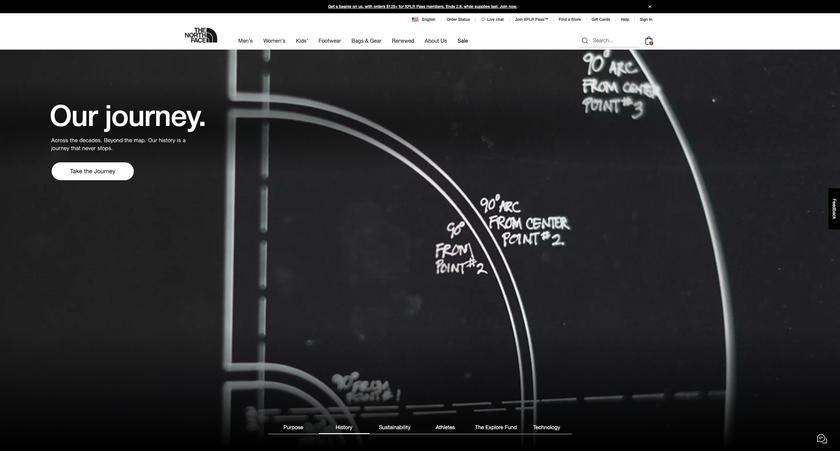 Task type: vqa. For each thing, say whether or not it's contained in the screenshot.
right the XPLR
yes



Task type: locate. For each thing, give the bounding box(es) containing it.
women's link
[[263, 32, 285, 50]]

take the journey link
[[51, 162, 134, 181]]

a right find
[[568, 17, 570, 22]]

1 vertical spatial a
[[568, 17, 570, 22]]

e up the d
[[832, 202, 837, 204]]

0 vertical spatial join
[[500, 4, 507, 9]]

journey
[[94, 168, 115, 175]]

a
[[336, 4, 338, 9], [568, 17, 570, 22], [832, 212, 837, 215]]

cards
[[599, 17, 610, 22]]

0 vertical spatial a
[[336, 4, 338, 9]]

members.
[[426, 4, 445, 9]]

0 horizontal spatial join
[[500, 4, 507, 9]]

join down now.
[[515, 17, 523, 22]]

the explore fund
[[475, 424, 517, 431]]

english
[[422, 17, 435, 22]]

xplr right for
[[405, 4, 415, 9]]

1 horizontal spatial xplr
[[524, 17, 534, 22]]

sign in
[[640, 17, 652, 22]]

e up b
[[832, 204, 837, 207]]

a for beanie
[[336, 4, 338, 9]]

2 horizontal spatial a
[[832, 212, 837, 215]]

now.
[[509, 4, 517, 9]]

athletes
[[436, 424, 455, 431]]

footwear
[[319, 37, 341, 44]]

technology
[[533, 424, 560, 431]]

1 link
[[644, 35, 654, 46]]

&
[[365, 37, 368, 44]]

0 horizontal spatial xplr
[[405, 4, 415, 9]]

join right last. on the top of the page
[[500, 4, 507, 9]]

supplies
[[475, 4, 490, 9]]

kids' link
[[296, 32, 308, 50]]

english link
[[412, 17, 436, 23]]

live chat
[[487, 17, 504, 22]]

fund
[[505, 424, 517, 431]]

join
[[500, 4, 507, 9], [515, 17, 523, 22]]

the north face home page image
[[185, 28, 217, 43]]

2 vertical spatial a
[[832, 212, 837, 215]]

on
[[352, 4, 357, 9]]

sign
[[640, 17, 648, 22]]

1 vertical spatial join
[[515, 17, 523, 22]]

xplr
[[405, 4, 415, 9], [524, 17, 534, 22]]

order
[[447, 17, 457, 22]]

xplr left pass™
[[524, 17, 534, 22]]

footwear link
[[319, 32, 341, 50]]

last.
[[491, 4, 499, 9]]

0 vertical spatial xplr
[[405, 4, 415, 9]]

f e e d b a c k
[[832, 199, 837, 219]]

sale link
[[458, 32, 468, 50]]

d
[[832, 207, 837, 209]]

men's link
[[238, 32, 253, 50]]

a up k
[[832, 212, 837, 215]]

order status link
[[447, 17, 470, 22]]

take the journey
[[70, 168, 115, 175]]

a inside 'button'
[[832, 212, 837, 215]]

Search search field
[[580, 34, 639, 47]]

gift
[[592, 17, 598, 22]]

pass™
[[535, 17, 548, 22]]

find
[[559, 17, 567, 22]]

a right the get
[[336, 4, 338, 9]]

0 horizontal spatial a
[[336, 4, 338, 9]]

e
[[832, 202, 837, 204], [832, 204, 837, 207]]

gift cards link
[[592, 17, 610, 22]]

search all image
[[581, 37, 589, 45]]

purpose
[[283, 424, 303, 431]]

explore
[[485, 424, 503, 431]]

join xplr pass™
[[515, 17, 548, 22]]

order status
[[447, 17, 470, 22]]

live chat button
[[481, 17, 504, 23]]

$125+
[[386, 4, 398, 9]]

us
[[441, 37, 447, 44]]

k
[[832, 217, 837, 219]]

1 horizontal spatial a
[[568, 17, 570, 22]]



Task type: describe. For each thing, give the bounding box(es) containing it.
beanie
[[339, 4, 351, 9]]

in
[[649, 17, 652, 22]]

ends
[[446, 4, 455, 9]]

store
[[571, 17, 581, 22]]

b
[[832, 209, 837, 212]]

gift cards
[[592, 17, 610, 22]]

sign in button
[[640, 17, 652, 22]]

for
[[399, 4, 404, 9]]

history button
[[319, 424, 369, 434]]

1 horizontal spatial join
[[515, 17, 523, 22]]

purpose button
[[268, 424, 319, 434]]

1 e from the top
[[832, 202, 837, 204]]

the
[[84, 168, 92, 175]]

status
[[458, 17, 470, 22]]

while
[[464, 4, 473, 9]]

the
[[475, 424, 484, 431]]

kids'
[[296, 37, 308, 44]]

find a store
[[559, 17, 581, 22]]

men's
[[238, 37, 253, 44]]

f e e d b a c k button
[[828, 188, 840, 230]]

a for store
[[568, 17, 570, 22]]

women's
[[263, 37, 285, 44]]

help link
[[621, 17, 629, 22]]

sale
[[458, 37, 468, 44]]

sustainability
[[379, 424, 410, 431]]

2 e from the top
[[832, 204, 837, 207]]

bags
[[351, 37, 364, 44]]

gear
[[370, 37, 381, 44]]

1
[[650, 42, 652, 45]]

about us
[[425, 37, 447, 44]]

1 vertical spatial xplr
[[524, 17, 534, 22]]

orders
[[374, 4, 385, 9]]

renewed
[[392, 37, 414, 44]]

get a beanie on us, with orders $125+ for xplr pass members. ends 2.6, while supplies last. join now. link
[[0, 0, 840, 13]]

find a store link
[[559, 17, 581, 22]]

get a beanie on us, with orders $125+ for xplr pass members. ends 2.6, while supplies last. join now.
[[328, 4, 517, 9]]

2.6,
[[456, 4, 463, 9]]

athletes button
[[420, 424, 471, 434]]

sustainability button
[[369, 424, 420, 434]]

about us link
[[425, 32, 447, 50]]

history
[[336, 424, 352, 431]]

bags & gear
[[351, 37, 381, 44]]

the explore fund button
[[471, 424, 521, 434]]

join xplr pass™ link
[[515, 17, 548, 22]]

chat
[[496, 17, 504, 22]]

c
[[832, 215, 837, 217]]

renewed link
[[392, 32, 414, 50]]

technology button
[[521, 424, 572, 434]]

pass
[[416, 4, 425, 9]]

about
[[425, 37, 439, 44]]

us,
[[358, 4, 364, 9]]

get
[[328, 4, 335, 9]]

close image
[[646, 5, 654, 8]]

help
[[621, 17, 629, 22]]

live
[[487, 17, 495, 22]]

f
[[832, 199, 837, 202]]

bags & gear link
[[351, 32, 381, 50]]

with
[[365, 4, 372, 9]]

take
[[70, 168, 82, 175]]



